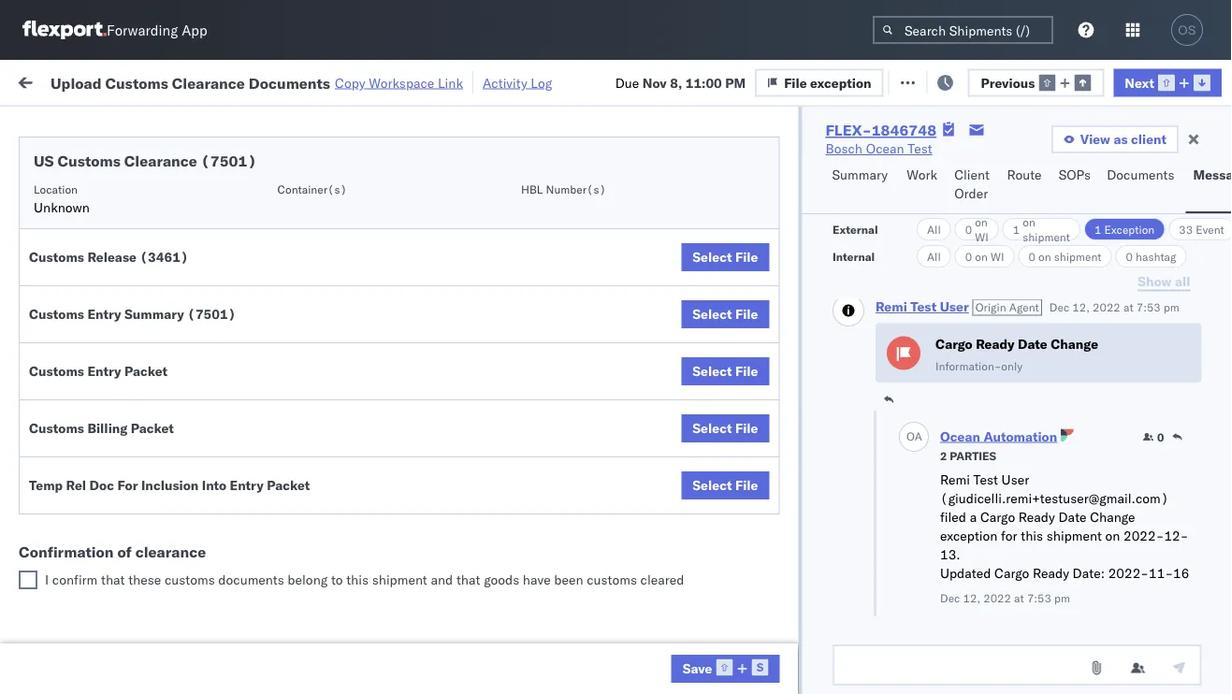 Task type: vqa. For each thing, say whether or not it's contained in the screenshot.
'deadline'
no



Task type: describe. For each thing, give the bounding box(es) containing it.
pm for 11:59 pm pdt, nov 4, 2022 schedule delivery appointment 'link'
[[341, 229, 362, 245]]

client order button
[[947, 158, 1000, 213]]

am for pdt,
[[341, 188, 363, 204]]

ca for schedule pickup from los angeles, ca link associated with flex-1889466
[[43, 443, 61, 459]]

los for schedule pickup from los angeles, ca link for flex-1846748
[[176, 301, 197, 317]]

unknown
[[34, 199, 90, 216]]

wi for 0
[[990, 249, 1004, 263]]

2 vertical spatial ready
[[1033, 565, 1069, 582]]

2 4, from the top
[[425, 270, 437, 286]]

change inside remi test user (giudicelli.remi+testuser@gmail.com) filed a cargo ready date change exception for this shipment on
[[1090, 509, 1135, 526]]

on inside 0 on wi
[[975, 215, 988, 229]]

am for pst,
[[333, 558, 355, 575]]

pm for 5th schedule pickup from los angeles, ca link from the bottom of the page
[[341, 270, 362, 286]]

shipment up 11:59 pm pst, jan 12, 2023
[[372, 572, 427, 588]]

container numbers button
[[1144, 141, 1232, 175]]

flex-1846748 up 0 on shipment
[[1033, 229, 1130, 245]]

clearance for upload customs clearance documents copy workspace link
[[172, 73, 245, 92]]

from for schedule pickup from los angeles, ca link related to flex-1893174
[[146, 589, 173, 605]]

shipment inside remi test user (giudicelli.remi+testuser@gmail.com) filed a cargo ready date change exception for this shipment on
[[1046, 528, 1102, 544]]

consignee up the account
[[902, 599, 965, 616]]

information-
[[935, 359, 1001, 373]]

route button
[[1000, 158, 1052, 213]]

work
[[54, 68, 102, 94]]

2 11:59 from the top
[[301, 270, 338, 286]]

flex-1893174
[[1033, 599, 1130, 616]]

next button
[[1114, 69, 1222, 97]]

2022 for the upload customs clearance documents link
[[450, 188, 483, 204]]

1 horizontal spatial pm
[[1164, 300, 1179, 314]]

1846748 down 0 on shipment
[[1073, 311, 1130, 328]]

documents for upload customs clearance documents copy workspace link
[[249, 73, 330, 92]]

temp
[[29, 477, 63, 494]]

confirm for confirm delivery
[[43, 557, 91, 574]]

messa
[[1194, 167, 1232, 183]]

doc
[[89, 477, 114, 494]]

been
[[554, 572, 584, 588]]

on up origin
[[975, 249, 988, 263]]

appointment for 11:59 pm pst, dec 13, 2022
[[153, 475, 230, 491]]

view as client
[[1081, 131, 1167, 147]]

2 schedule delivery appointment link from the top
[[43, 350, 230, 369]]

8,
[[670, 74, 682, 91]]

6 schedule from the top
[[43, 424, 98, 441]]

customs entry summary (7501)
[[29, 306, 236, 322]]

as
[[1114, 131, 1128, 147]]

demo for 2022
[[747, 188, 781, 204]]

save
[[683, 660, 713, 677]]

remi for remi test user origin agent
[[875, 299, 907, 315]]

13.
[[940, 547, 960, 563]]

of
[[117, 543, 132, 561]]

4 schedule from the top
[[43, 351, 98, 368]]

select file button for customs entry packet
[[682, 357, 770, 386]]

flex- for schedule delivery appointment button for 8:30 pm pst, jan 23, 2023
[[1033, 641, 1073, 657]]

760 at risk
[[343, 73, 408, 89]]

3 11:59 from the top
[[301, 394, 338, 410]]

select file for customs release (3461)
[[693, 249, 758, 265]]

6:00
[[301, 558, 330, 575]]

19,
[[427, 188, 447, 204]]

schedule delivery appointment button for 8:30 pm pst, jan 23, 2023
[[43, 639, 230, 659]]

on down 1 on shipment
[[1038, 249, 1051, 263]]

flex-1889466 for 6:00 am pst, dec 24, 2022
[[1033, 558, 1130, 575]]

upload customs clearance documents copy workspace link
[[51, 73, 463, 92]]

confirm delivery button
[[43, 556, 142, 577]]

consignee button
[[807, 149, 975, 168]]

ocean fcl for schedule pickup from los angeles, ca link related to flex-1893174
[[573, 599, 638, 616]]

1 for on
[[1013, 222, 1020, 236]]

0 on wi for 0
[[965, 249, 1004, 263]]

ca for third schedule pickup from los angeles, ca link from the bottom of the page
[[43, 402, 61, 418]]

pst, for 8:30 pm pst, jan 23, 2023
[[357, 641, 385, 657]]

1846748 up consignee 'button'
[[872, 121, 937, 139]]

remi test user (giudicelli.remi+testuser@gmail.com) filed a cargo ready date change exception for this shipment on
[[940, 472, 1169, 544]]

customs up customs entry packet
[[29, 306, 84, 322]]

customs left billing
[[29, 420, 84, 437]]

8:30 pm pst, jan 23, 2023
[[301, 641, 469, 657]]

los for schedule pickup from los angeles, ca link associated with flex-1889466
[[176, 424, 197, 441]]

2 vertical spatial packet
[[267, 477, 310, 494]]

log
[[531, 74, 552, 91]]

(0)
[[303, 73, 328, 89]]

message
[[251, 73, 303, 89]]

select for customs entry packet
[[693, 363, 732, 379]]

customs down by: on the top left of the page
[[58, 152, 121, 170]]

8 fcl from the top
[[614, 641, 638, 657]]

11:59 for flex-1889466
[[301, 476, 338, 492]]

ready inside remi test user (giudicelli.remi+testuser@gmail.com) filed a cargo ready date change exception for this shipment on
[[1018, 509, 1055, 526]]

forwarding app link
[[22, 21, 207, 39]]

cargo ready date change information-only
[[935, 335, 1098, 373]]

file for customs release (3461)
[[735, 249, 758, 265]]

a
[[970, 509, 977, 526]]

documents
[[218, 572, 284, 588]]

consignee up integration
[[785, 599, 848, 616]]

0 inside 0 on wi
[[965, 222, 972, 236]]

11:59 pm pdt, nov 4, 2022 for 11:59 pm pdt, nov 4, 2022 schedule delivery appointment 'link'
[[301, 229, 473, 245]]

0 horizontal spatial this
[[346, 572, 369, 588]]

fcl for the confirm pickup from los angeles, ca 'link'
[[614, 517, 638, 533]]

pm for 11:59 pm pst, dec 13, 2022 schedule delivery appointment 'link'
[[341, 476, 362, 492]]

4:00
[[301, 517, 330, 533]]

have
[[523, 572, 551, 588]]

ocean fcl for the confirm pickup from los angeles, ca 'link'
[[573, 517, 638, 533]]

this inside remi test user (giudicelli.remi+testuser@gmail.com) filed a cargo ready date change exception for this shipment on
[[1021, 528, 1043, 544]]

schedule pickup from los angeles, ca link for flex-1889466
[[43, 423, 266, 461]]

file for temp rel doc for inclusion into entry packet
[[735, 477, 758, 494]]

1846748 up 0 on shipment
[[1073, 229, 1130, 245]]

23, for jan
[[413, 641, 433, 657]]

angeles, for schedule pickup from los angeles, ca link for flex-1846748
[[201, 301, 252, 317]]

1889466 for 4:00 pm pst, dec 23, 2022
[[1073, 517, 1130, 533]]

2130387
[[1073, 641, 1130, 657]]

flexport for 11:59 pm pst, jan 12, 2023
[[694, 599, 743, 616]]

1 flex-1889466 from the top
[[1033, 435, 1130, 451]]

3 4, from the top
[[425, 394, 437, 410]]

confirm pickup from los angeles, ca
[[43, 507, 245, 542]]

flex-1846748 down 0 on shipment
[[1033, 311, 1130, 328]]

0 horizontal spatial file exception
[[784, 74, 872, 91]]

into
[[202, 477, 227, 494]]

appointment for 8:30 pm pst, jan 23, 2023
[[153, 640, 230, 656]]

for
[[117, 477, 138, 494]]

release
[[87, 249, 137, 265]]

pm for schedule delivery appointment 'link' corresponding to 8:30 pm pst, jan 23, 2023
[[333, 641, 353, 657]]

Search Shipments (/) text field
[[873, 16, 1054, 44]]

los for schedule pickup from los angeles, ca link related to flex-1893174
[[176, 589, 197, 605]]

exception
[[1104, 222, 1155, 236]]

1 1889466 from the top
[[1073, 435, 1130, 451]]

from for third schedule pickup from los angeles, ca link from the bottom of the page
[[146, 383, 173, 400]]

track
[[476, 73, 506, 89]]

(7501) for customs entry summary (7501)
[[187, 306, 236, 322]]

forwarding app
[[107, 21, 207, 39]]

24,
[[417, 558, 438, 575]]

view as client button
[[1052, 125, 1179, 153]]

ocean fcl for 5th schedule pickup from los angeles, ca link from the bottom of the page
[[573, 270, 638, 286]]

3 resize handle column header from the left
[[541, 145, 563, 694]]

schedule pickup from los angeles, ca for flex-1893174
[[43, 589, 252, 624]]

2 ceau752228 from the top
[[1153, 270, 1232, 286]]

flex-1846748 right only
[[1033, 352, 1130, 369]]

goods
[[484, 572, 520, 588]]

internal
[[832, 249, 875, 263]]

angeles, for 5th schedule pickup from los angeles, ca link from the bottom of the page
[[201, 260, 252, 276]]

hashtag
[[1136, 249, 1176, 263]]

confirm pickup from los angeles, ca link
[[43, 506, 266, 543]]

us customs clearance (7501)
[[34, 152, 257, 170]]

exception down search shipments (/) text field
[[939, 73, 1000, 89]]

consignee up external on the top
[[785, 188, 848, 204]]

0 horizontal spatial pm
[[1054, 591, 1070, 605]]

8 schedule from the top
[[43, 589, 98, 605]]

fcl for third schedule pickup from los angeles, ca link from the bottom of the page
[[614, 394, 638, 410]]

2 fcl from the top
[[614, 229, 638, 245]]

filtered
[[19, 115, 64, 131]]

5 resize handle column header from the left
[[784, 145, 807, 694]]

13,
[[424, 476, 445, 492]]

1 horizontal spatial 12,
[[963, 591, 980, 605]]

0 vertical spatial dec 12, 2022 at 7:53 pm
[[1049, 300, 1179, 314]]

all for external
[[927, 222, 941, 236]]

upload customs clearance documents
[[43, 177, 205, 212]]

flex- for the schedule pickup from los angeles, ca button related to flex-1893174
[[1033, 599, 1073, 616]]

select file for customs entry packet
[[693, 363, 758, 379]]

pst, for 4:00 pm pst, dec 23, 2022
[[357, 517, 385, 533]]

1 vertical spatial 2022-
[[1108, 565, 1149, 582]]

3 schedule pickup from los angeles, ca from the top
[[43, 383, 252, 418]]

and
[[431, 572, 453, 588]]

o a
[[906, 430, 922, 444]]

updated
[[940, 565, 991, 582]]

on inside remi test user (giudicelli.remi+testuser@gmail.com) filed a cargo ready date change exception for this shipment on
[[1105, 528, 1120, 544]]

workitem
[[21, 153, 70, 167]]

remi test user origin agent
[[875, 299, 1039, 315]]

1 4, from the top
[[425, 229, 437, 245]]

import
[[158, 73, 200, 89]]

upload for upload customs clearance documents copy workspace link
[[51, 73, 102, 92]]

3 schedule from the top
[[43, 301, 98, 317]]

6:00 am pst, dec 24, 2022
[[301, 558, 473, 575]]

ocean fcl for the upload customs clearance documents link
[[573, 188, 638, 204]]

on inside 1 on shipment
[[1023, 215, 1035, 229]]

account
[[912, 641, 962, 657]]

5 schedule from the top
[[43, 383, 98, 400]]

flex- for confirm pickup from los angeles, ca button
[[1033, 517, 1073, 533]]

jan for 23,
[[389, 641, 409, 657]]

copy workspace link button
[[335, 74, 463, 91]]

2 vertical spatial at
[[1014, 591, 1024, 605]]

shipment down 1 on shipment
[[1054, 249, 1101, 263]]

cargo inside remi test user (giudicelli.remi+testuser@gmail.com) filed a cargo ready date change exception for this shipment on
[[980, 509, 1015, 526]]

2022- inside "2022-12- 13."
[[1123, 528, 1164, 544]]

2 parties
[[940, 449, 996, 463]]

flex- for confirm delivery button
[[1033, 558, 1073, 575]]

1846748 right only
[[1073, 352, 1130, 369]]

16
[[1173, 565, 1189, 582]]

lhuu789456 for 4:00 pm pst, dec 23, 2022
[[1153, 517, 1232, 533]]

i
[[45, 572, 49, 588]]

filed
[[940, 509, 966, 526]]

angeles, for schedule pickup from los angeles, ca link related to flex-1893174
[[201, 589, 252, 605]]

confirmation of clearance
[[19, 543, 206, 561]]

3 schedule pickup from los angeles, ca button from the top
[[43, 382, 266, 422]]

delivery for 8:30 pm pst, jan 23, 2023
[[102, 640, 150, 656]]

2 vertical spatial entry
[[230, 477, 264, 494]]

client
[[1131, 131, 1167, 147]]

flex-1846748 up consignee 'button'
[[826, 121, 937, 139]]

7 resize handle column header from the left
[[1121, 145, 1144, 694]]

1893174
[[1073, 599, 1130, 616]]

forwarding
[[107, 21, 178, 39]]

1 schedule pickup from los angeles, ca from the top
[[43, 260, 252, 295]]

rel
[[66, 477, 86, 494]]

0 on wi for 1
[[965, 215, 988, 244]]

due nov 8, 11:00 pm
[[615, 74, 746, 91]]

1 schedule from the top
[[43, 228, 98, 244]]

11:59 pm pst, dec 13, 2022
[[301, 476, 480, 492]]

us
[[34, 152, 54, 170]]

fcl for confirm delivery 'link'
[[614, 558, 638, 575]]

flex-1889466 for 11:59 pm pst, dec 13, 2022
[[1033, 476, 1130, 492]]

schedule pickup from los angeles, ca button for flex-1889466
[[43, 423, 266, 463]]

1 vertical spatial dec 12, 2022 at 7:53 pm
[[940, 591, 1070, 605]]

customs inside upload customs clearance documents
[[89, 177, 142, 194]]

ocean fcl for schedule delivery appointment 'link' corresponding to 8:30 pm pst, jan 23, 2023
[[573, 641, 638, 657]]

ocean automation button
[[940, 428, 1057, 445]]

dec right agent
[[1049, 300, 1069, 314]]

1 schedule pickup from los angeles, ca link from the top
[[43, 259, 266, 296]]

activity log button
[[483, 71, 552, 94]]

flex
[[1003, 153, 1024, 167]]

documents inside button
[[1107, 167, 1175, 183]]

location unknown
[[34, 182, 90, 216]]

messa button
[[1186, 158, 1232, 213]]

customs up customs billing packet
[[29, 363, 84, 379]]

1 customs from the left
[[165, 572, 215, 588]]

schedule delivery appointment button for 11:59 pm pdt, nov 4, 2022
[[43, 227, 230, 248]]



Task type: locate. For each thing, give the bounding box(es) containing it.
0 vertical spatial entry
[[87, 306, 121, 322]]

remi inside remi test user (giudicelli.remi+testuser@gmail.com) filed a cargo ready date change exception for this shipment on
[[940, 472, 970, 488]]

2 customs from the left
[[587, 572, 637, 588]]

1 vertical spatial demo
[[747, 599, 781, 616]]

am right 12:00
[[341, 188, 363, 204]]

ca up the temp
[[43, 443, 61, 459]]

confirm inside confirm delivery 'link'
[[43, 557, 91, 574]]

schedule pickup from los angeles, ca link for flex-1893174
[[43, 588, 266, 626]]

jan for 12,
[[397, 599, 417, 616]]

app
[[182, 21, 207, 39]]

3 schedule pickup from los angeles, ca link from the top
[[43, 382, 266, 420]]

5 fcl from the top
[[614, 517, 638, 533]]

from right billing
[[146, 424, 173, 441]]

resize handle column header
[[268, 145, 290, 694], [475, 145, 498, 694], [541, 145, 563, 694], [663, 145, 685, 694], [784, 145, 807, 694], [971, 145, 994, 694], [1121, 145, 1144, 694], [1198, 145, 1220, 694]]

schedule pickup from los angeles, ca button down clearance
[[43, 588, 266, 627]]

0 horizontal spatial 1
[[1013, 222, 1020, 236]]

container
[[1153, 146, 1203, 160]]

flex- for the schedule pickup from los angeles, ca button corresponding to flex-1846748
[[1033, 311, 1073, 328]]

flexport for 12:00 am pdt, aug 19, 2022
[[694, 188, 743, 204]]

2 schedule delivery appointment from the top
[[43, 351, 230, 368]]

2 1889466 from the top
[[1073, 476, 1130, 492]]

3 ca from the top
[[43, 402, 61, 418]]

0 on wi up origin
[[965, 249, 1004, 263]]

1 vertical spatial 23,
[[413, 641, 433, 657]]

schedule delivery appointment link down these
[[43, 639, 230, 657]]

schedule delivery appointment for 11:59 pm pst, dec 13, 2022
[[43, 475, 230, 491]]

delivery
[[102, 228, 150, 244], [102, 351, 150, 368], [102, 475, 150, 491], [94, 557, 142, 574], [102, 640, 150, 656]]

4 select file from the top
[[693, 420, 758, 437]]

flex- for schedule delivery appointment button corresponding to 11:59 pm pst, dec 13, 2022
[[1033, 476, 1073, 492]]

summary inside button
[[832, 167, 888, 183]]

risk
[[386, 73, 408, 89]]

bosch ocean test
[[826, 140, 933, 157], [694, 229, 801, 245], [816, 229, 923, 245], [694, 270, 801, 286], [816, 270, 923, 286], [694, 311, 801, 328], [816, 311, 923, 328], [694, 352, 801, 369], [816, 352, 923, 369], [694, 394, 801, 410], [816, 394, 923, 410], [694, 435, 801, 451], [816, 435, 923, 451], [694, 476, 801, 492], [816, 476, 923, 492], [694, 517, 801, 533], [816, 517, 923, 533], [694, 558, 801, 575], [816, 558, 923, 575]]

select file for customs billing packet
[[693, 420, 758, 437]]

1 vertical spatial date
[[1058, 509, 1086, 526]]

dec 12, 2022 at 7:53 pm down 0 hashtag
[[1049, 300, 1179, 314]]

0 vertical spatial date
[[1018, 335, 1047, 352]]

2022 for the confirm pickup from los angeles, ca 'link'
[[440, 517, 472, 533]]

packet for customs billing packet
[[131, 420, 174, 437]]

0 vertical spatial 7:53
[[1136, 300, 1161, 314]]

entry for summary
[[87, 306, 121, 322]]

select for customs release (3461)
[[693, 249, 732, 265]]

clearance up the upload customs clearance documents link
[[124, 152, 197, 170]]

pm for schedule pickup from los angeles, ca link related to flex-1893174
[[341, 599, 362, 616]]

demo
[[747, 188, 781, 204], [747, 599, 781, 616]]

0 vertical spatial packet
[[124, 363, 168, 379]]

flex-1846748
[[826, 121, 937, 139], [1033, 229, 1130, 245], [1033, 311, 1130, 328], [1033, 352, 1130, 369]]

test inside remi test user (giudicelli.remi+testuser@gmail.com) filed a cargo ready date change exception for this shipment on
[[973, 472, 998, 488]]

all button for internal
[[917, 245, 951, 268]]

schedule delivery appointment button for 11:59 pm pst, dec 13, 2022
[[43, 474, 230, 495]]

2 flex-1889466 from the top
[[1033, 476, 1130, 492]]

0 vertical spatial work
[[203, 73, 236, 89]]

3 schedule delivery appointment link from the top
[[43, 474, 230, 493]]

from right release
[[146, 260, 173, 276]]

2 schedule delivery appointment button from the top
[[43, 350, 230, 371]]

schedule delivery appointment link up confirm pickup from los angeles, ca
[[43, 474, 230, 493]]

remi test user button
[[875, 299, 969, 315]]

select file button for customs release (3461)
[[682, 243, 770, 271]]

ready down "2022-12- 13."
[[1033, 565, 1069, 582]]

customs
[[165, 572, 215, 588], [587, 572, 637, 588]]

angeles, for schedule pickup from los angeles, ca link associated with flex-1889466
[[201, 424, 252, 441]]

1 11:59 pm pdt, nov 4, 2022 from the top
[[301, 229, 473, 245]]

flexport demo consignee for 11:59 pm pst, jan 12, 2023
[[694, 599, 848, 616]]

4 resize handle column header from the left
[[663, 145, 685, 694]]

0 vertical spatial confirm
[[43, 507, 91, 523]]

these
[[128, 572, 161, 588]]

0 horizontal spatial 12,
[[421, 599, 441, 616]]

2 ocean fcl from the top
[[573, 229, 638, 245]]

integration
[[816, 641, 881, 657]]

11:59 pm pdt, nov 4, 2022 for 5th schedule pickup from los angeles, ca link from the bottom of the page
[[301, 270, 473, 286]]

angeles, for third schedule pickup from los angeles, ca link from the bottom of the page
[[201, 383, 252, 400]]

clearance
[[135, 543, 206, 561]]

2023 for 8:30 pm pst, jan 23, 2023
[[436, 641, 469, 657]]

select file button for temp rel doc for inclusion into entry packet
[[682, 472, 770, 500]]

0 vertical spatial cargo
[[935, 335, 972, 352]]

2 schedule from the top
[[43, 260, 98, 276]]

from for the confirm pickup from los angeles, ca 'link'
[[138, 507, 165, 523]]

0 vertical spatial remi
[[875, 299, 907, 315]]

cargo up for at the bottom of page
[[980, 509, 1015, 526]]

2 select file button from the top
[[682, 300, 770, 328]]

4 schedule pickup from los angeles, ca link from the top
[[43, 423, 266, 461]]

1 select from the top
[[693, 249, 732, 265]]

4 ceau752228 from the top
[[1153, 352, 1232, 368]]

8 resize handle column header from the left
[[1198, 145, 1220, 694]]

1 vertical spatial remi
[[940, 472, 970, 488]]

1 schedule pickup from los angeles, ca button from the top
[[43, 259, 266, 298]]

los for 5th schedule pickup from los angeles, ca link from the bottom of the page
[[176, 260, 197, 276]]

delivery for 11:59 pm pst, dec 13, 2022
[[102, 475, 150, 491]]

ready down (giudicelli.remi+testuser@gmail.com)
[[1018, 509, 1055, 526]]

2 1 from the left
[[1094, 222, 1101, 236]]

1889466 for 6:00 am pst, dec 24, 2022
[[1073, 558, 1130, 575]]

4 schedule delivery appointment from the top
[[43, 640, 230, 656]]

1 vertical spatial flexport demo consignee
[[694, 599, 848, 616]]

2 lhuu789456 from the top
[[1153, 475, 1232, 492]]

external
[[832, 222, 878, 236]]

205 on track
[[430, 73, 506, 89]]

0 horizontal spatial documents
[[43, 196, 111, 212]]

at left risk
[[371, 73, 383, 89]]

flex-1889466 down (giudicelli.remi+testuser@gmail.com)
[[1033, 517, 1130, 533]]

0 vertical spatial pm
[[1164, 300, 1179, 314]]

exception up the flex-1846748 link
[[810, 74, 872, 91]]

schedule pickup from los angeles, ca
[[43, 260, 252, 295], [43, 301, 252, 336], [43, 383, 252, 418], [43, 424, 252, 459], [43, 589, 252, 624]]

0 inside button
[[1157, 430, 1164, 444]]

4 11:59 from the top
[[301, 476, 338, 492]]

0 vertical spatial 11:59 pm pdt, nov 4, 2022
[[301, 229, 473, 245]]

customs down forwarding
[[105, 73, 168, 92]]

5 11:59 from the top
[[301, 599, 338, 616]]

change inside cargo ready date change information-only
[[1051, 335, 1098, 352]]

0 vertical spatial all
[[927, 222, 941, 236]]

7:53 down 0 hashtag
[[1136, 300, 1161, 314]]

documents left copy on the top left of the page
[[249, 73, 330, 92]]

select for customs billing packet
[[693, 420, 732, 437]]

dec down updated
[[940, 591, 960, 605]]

6 ocean fcl from the top
[[573, 558, 638, 575]]

select file button
[[682, 243, 770, 271], [682, 300, 770, 328], [682, 357, 770, 386], [682, 415, 770, 443], [682, 472, 770, 500]]

0 on shipment
[[1028, 249, 1101, 263]]

entry down customs release (3461)
[[87, 306, 121, 322]]

7 schedule from the top
[[43, 475, 98, 491]]

upload up the unknown
[[43, 177, 86, 194]]

0 horizontal spatial summary
[[124, 306, 184, 322]]

1 horizontal spatial this
[[1021, 528, 1043, 544]]

flex- up consignee 'button'
[[826, 121, 872, 139]]

dec down 11:59 pm pst, dec 13, 2022
[[389, 517, 413, 533]]

id
[[1027, 153, 1038, 167]]

date inside cargo ready date change information-only
[[1018, 335, 1047, 352]]

2
[[940, 449, 947, 463]]

4 schedule pickup from los angeles, ca from the top
[[43, 424, 252, 459]]

flex- up 0 on shipment
[[1033, 229, 1073, 245]]

from for schedule pickup from los angeles, ca link for flex-1846748
[[146, 301, 173, 317]]

number(s)
[[546, 182, 606, 196]]

1 vertical spatial clearance
[[124, 152, 197, 170]]

1 vertical spatial entry
[[87, 363, 121, 379]]

1 vertical spatial ready
[[1018, 509, 1055, 526]]

ca for schedule pickup from los angeles, ca link for flex-1846748
[[43, 320, 61, 336]]

delivery inside 'link'
[[94, 557, 142, 574]]

pm down hashtag
[[1164, 300, 1179, 314]]

exception
[[939, 73, 1000, 89], [810, 74, 872, 91], [940, 528, 998, 544]]

packet right billing
[[131, 420, 174, 437]]

at down updated cargo ready date: 2022-11-16
[[1014, 591, 1024, 605]]

consignee down the flex-1846748 link
[[816, 153, 870, 167]]

dec for 11:59 pm pst, dec 13, 2022
[[397, 476, 421, 492]]

bosch
[[826, 140, 863, 157], [694, 229, 731, 245], [816, 229, 853, 245], [694, 270, 731, 286], [816, 270, 853, 286], [694, 311, 731, 328], [816, 311, 853, 328], [694, 352, 731, 369], [816, 352, 853, 369], [694, 394, 731, 410], [816, 394, 853, 410], [694, 435, 731, 451], [816, 435, 853, 451], [694, 476, 731, 492], [816, 476, 853, 492], [694, 517, 731, 533], [816, 517, 853, 533], [694, 558, 731, 575], [816, 558, 853, 575]]

change up "2022-12- 13."
[[1090, 509, 1135, 526]]

this right 'to'
[[346, 572, 369, 588]]

a
[[914, 430, 922, 444]]

0 horizontal spatial work
[[203, 73, 236, 89]]

flex id button
[[994, 149, 1125, 168]]

0 vertical spatial change
[[1051, 335, 1098, 352]]

1 horizontal spatial file exception
[[913, 73, 1000, 89]]

0 horizontal spatial 7:53
[[1027, 591, 1051, 605]]

cargo inside cargo ready date change information-only
[[935, 335, 972, 352]]

0 vertical spatial flexport
[[694, 188, 743, 204]]

3 lhuu789456 from the top
[[1153, 517, 1232, 533]]

event
[[1196, 222, 1224, 236]]

2 that from the left
[[457, 572, 481, 588]]

fcl
[[614, 188, 638, 204], [614, 229, 638, 245], [614, 270, 638, 286], [614, 394, 638, 410], [614, 517, 638, 533], [614, 558, 638, 575], [614, 599, 638, 616], [614, 641, 638, 657]]

3 ceau752228 from the top
[[1153, 311, 1232, 327]]

ready inside cargo ready date change information-only
[[976, 335, 1014, 352]]

jan
[[397, 599, 417, 616], [389, 641, 409, 657]]

4 fcl from the top
[[614, 394, 638, 410]]

integration test account - karl lagerfeld
[[816, 641, 1060, 657]]

wi inside 0 on wi
[[975, 230, 988, 244]]

sops button
[[1052, 158, 1100, 213]]

2022-12- 13.
[[940, 528, 1188, 563]]

5 select from the top
[[693, 477, 732, 494]]

1 resize handle column header from the left
[[268, 145, 290, 694]]

(giudicelli.remi+testuser@gmail.com)
[[940, 490, 1169, 507]]

2 vertical spatial 11:59 pm pdt, nov 4, 2022
[[301, 394, 473, 410]]

documents
[[249, 73, 330, 92], [1107, 167, 1175, 183], [43, 196, 111, 212]]

1 horizontal spatial wi
[[990, 249, 1004, 263]]

5 ocean fcl from the top
[[573, 517, 638, 533]]

1 ceau752228 from the top
[[1153, 228, 1232, 245]]

pickup inside confirm pickup from los angeles, ca
[[94, 507, 135, 523]]

temp rel doc for inclusion into entry packet
[[29, 477, 310, 494]]

1 0 on wi from the top
[[965, 215, 988, 244]]

1 horizontal spatial customs
[[587, 572, 637, 588]]

2 vertical spatial clearance
[[145, 177, 205, 194]]

customs down the unknown
[[29, 249, 84, 265]]

5 schedule pickup from los angeles, ca link from the top
[[43, 588, 266, 626]]

33
[[1179, 222, 1193, 236]]

schedule pickup from los angeles, ca button
[[43, 259, 266, 298], [43, 300, 266, 339], [43, 382, 266, 422], [43, 423, 266, 463], [43, 588, 266, 627]]

0 vertical spatial flexport demo consignee
[[694, 188, 848, 204]]

2022 for 5th schedule pickup from los angeles, ca link from the bottom of the page
[[441, 270, 473, 286]]

1 for exception
[[1094, 222, 1101, 236]]

documents down 'workitem'
[[43, 196, 111, 212]]

cargo
[[935, 335, 972, 352], [980, 509, 1015, 526], [994, 565, 1029, 582]]

1 horizontal spatial documents
[[249, 73, 330, 92]]

pickup for flex-1889466 the schedule pickup from los angeles, ca button
[[102, 424, 142, 441]]

schedule delivery appointment button
[[43, 227, 230, 248], [43, 350, 230, 371], [43, 474, 230, 495], [43, 639, 230, 659]]

flexport demo consignee for 12:00 am pdt, aug 19, 2022
[[694, 188, 848, 204]]

5 select file from the top
[[693, 477, 758, 494]]

file
[[913, 73, 936, 89], [784, 74, 807, 91], [735, 249, 758, 265], [735, 306, 758, 322], [735, 363, 758, 379], [735, 420, 758, 437], [735, 477, 758, 494]]

customs
[[105, 73, 168, 92], [58, 152, 121, 170], [89, 177, 142, 194], [29, 249, 84, 265], [29, 306, 84, 322], [29, 363, 84, 379], [29, 420, 84, 437]]

confirm
[[52, 572, 98, 588]]

work inside button
[[203, 73, 236, 89]]

flex-1846748 link
[[826, 121, 937, 139]]

4 ocean fcl from the top
[[573, 394, 638, 410]]

0 vertical spatial jan
[[397, 599, 417, 616]]

pst, up 4:00 pm pst, dec 23, 2022
[[365, 476, 393, 492]]

summary button
[[825, 158, 899, 213]]

this right for at the bottom of page
[[1021, 528, 1043, 544]]

1 horizontal spatial date
[[1058, 509, 1086, 526]]

ocean fcl for confirm delivery 'link'
[[573, 558, 638, 575]]

schedule delivery appointment link for 11:59 pm pst, dec 13, 2022
[[43, 474, 230, 493]]

0 vertical spatial 2022-
[[1123, 528, 1164, 544]]

1 horizontal spatial 7:53
[[1136, 300, 1161, 314]]

2 horizontal spatial documents
[[1107, 167, 1175, 183]]

from inside confirm pickup from los angeles, ca
[[138, 507, 165, 523]]

documents for upload customs clearance documents
[[43, 196, 111, 212]]

link
[[438, 74, 463, 91]]

dec for 4:00 pm pst, dec 23, 2022
[[389, 517, 413, 533]]

lhuu789456 for 6:00 am pst, dec 24, 2022
[[1153, 558, 1232, 574]]

0 hashtag
[[1126, 249, 1176, 263]]

select for customs entry summary (7501)
[[693, 306, 732, 322]]

schedule pickup from los angeles, ca link down clearance
[[43, 588, 266, 626]]

1 all button from the top
[[917, 218, 951, 240]]

agent
[[1009, 300, 1039, 314]]

all button down work button
[[917, 218, 951, 240]]

0 horizontal spatial remi
[[875, 299, 907, 315]]

2 parties button
[[940, 447, 996, 463]]

2 schedule pickup from los angeles, ca from the top
[[43, 301, 252, 336]]

2 schedule pickup from los angeles, ca link from the top
[[43, 300, 266, 337]]

user left origin
[[940, 299, 969, 315]]

pst, for 11:59 pm pst, dec 13, 2022
[[365, 476, 393, 492]]

schedule pickup from los angeles, ca for flex-1889466
[[43, 424, 252, 459]]

packet up 4:00
[[267, 477, 310, 494]]

flex-1889466 up "2022-12- 13."
[[1033, 476, 1130, 492]]

parties
[[950, 449, 996, 463]]

schedule pickup from los angeles, ca up the for
[[43, 424, 252, 459]]

ca inside confirm pickup from los angeles, ca
[[43, 525, 61, 542]]

schedule delivery appointment button down these
[[43, 639, 230, 659]]

5 select file button from the top
[[682, 472, 770, 500]]

file for customs billing packet
[[735, 420, 758, 437]]

2 resize handle column header from the left
[[475, 145, 498, 694]]

ca for 5th schedule pickup from los angeles, ca link from the bottom of the page
[[43, 278, 61, 295]]

activity
[[483, 74, 528, 91]]

2 0 on wi from the top
[[965, 249, 1004, 263]]

pm for the confirm pickup from los angeles, ca 'link'
[[333, 517, 353, 533]]

4 ca from the top
[[43, 443, 61, 459]]

los inside confirm pickup from los angeles, ca
[[169, 507, 190, 523]]

4 flex-1889466 from the top
[[1033, 558, 1130, 575]]

pm
[[1164, 300, 1179, 314], [1054, 591, 1070, 605]]

0 vertical spatial 23,
[[416, 517, 437, 533]]

3 select file from the top
[[693, 363, 758, 379]]

confirm inside confirm pickup from los angeles, ca
[[43, 507, 91, 523]]

customs release (3461)
[[29, 249, 189, 265]]

0
[[965, 222, 972, 236], [965, 249, 972, 263], [1028, 249, 1035, 263], [1126, 249, 1133, 263], [1157, 430, 1164, 444]]

1 that from the left
[[101, 572, 125, 588]]

ocean fcl for third schedule pickup from los angeles, ca link from the bottom of the page
[[573, 394, 638, 410]]

that
[[101, 572, 125, 588], [457, 572, 481, 588]]

4 schedule delivery appointment link from the top
[[43, 639, 230, 657]]

exception down a
[[940, 528, 998, 544]]

23, up the 24, at the left
[[416, 517, 437, 533]]

date down (giudicelli.remi+testuser@gmail.com)
[[1058, 509, 1086, 526]]

2 select file from the top
[[693, 306, 758, 322]]

0 vertical spatial all button
[[917, 218, 951, 240]]

1 vertical spatial cargo
[[980, 509, 1015, 526]]

3 schedule delivery appointment button from the top
[[43, 474, 230, 495]]

2 confirm from the top
[[43, 557, 91, 574]]

appointment down 'customs entry summary (7501)'
[[153, 351, 230, 368]]

ca down i
[[43, 608, 61, 624]]

1 vertical spatial am
[[333, 558, 355, 575]]

ocean automation
[[940, 428, 1057, 445]]

schedule delivery appointment link up release
[[43, 227, 230, 246]]

actions
[[1161, 153, 1200, 167]]

schedule pickup from los angeles, ca button for flex-1846748
[[43, 300, 266, 339]]

schedule pickup from los angeles, ca link up 'customs entry summary (7501)'
[[43, 259, 266, 296]]

12, down updated
[[963, 591, 980, 605]]

karl
[[976, 641, 1000, 657]]

0 vertical spatial demo
[[747, 188, 781, 204]]

flex-1889466 for 4:00 pm pst, dec 23, 2022
[[1033, 517, 1130, 533]]

5 ca from the top
[[43, 525, 61, 542]]

ocean
[[866, 140, 905, 157], [573, 188, 611, 204], [573, 229, 611, 245], [735, 229, 773, 245], [856, 229, 895, 245], [573, 270, 611, 286], [735, 270, 773, 286], [856, 270, 895, 286], [735, 311, 773, 328], [856, 311, 895, 328], [735, 352, 773, 369], [856, 352, 895, 369], [573, 394, 611, 410], [735, 394, 773, 410], [856, 394, 895, 410], [940, 428, 980, 445], [735, 435, 773, 451], [856, 435, 895, 451], [735, 476, 773, 492], [856, 476, 895, 492], [573, 517, 611, 533], [735, 517, 773, 533], [856, 517, 895, 533], [573, 558, 611, 575], [735, 558, 773, 575], [856, 558, 895, 575], [573, 599, 611, 616], [573, 641, 611, 657]]

angeles, inside confirm pickup from los angeles, ca
[[193, 507, 245, 523]]

flex- up flex-1893174
[[1033, 558, 1073, 575]]

schedule delivery appointment for 11:59 pm pdt, nov 4, 2022
[[43, 228, 230, 244]]

0 vertical spatial this
[[1021, 528, 1043, 544]]

Search Work text field
[[603, 67, 807, 95]]

0 vertical spatial ready
[[976, 335, 1014, 352]]

appointment for 11:59 pm pdt, nov 4, 2022
[[153, 228, 230, 244]]

0 horizontal spatial user
[[940, 299, 969, 315]]

1 vertical spatial 11:59 pm pdt, nov 4, 2022
[[301, 270, 473, 286]]

schedule pickup from los angeles, ca button up temp rel doc for inclusion into entry packet
[[43, 423, 266, 463]]

demo for 2023
[[747, 599, 781, 616]]

schedule pickup from los angeles, ca link up temp rel doc for inclusion into entry packet
[[43, 423, 266, 461]]

4 schedule delivery appointment button from the top
[[43, 639, 230, 659]]

1 vertical spatial flexport
[[694, 599, 743, 616]]

4 lhuu789456 from the top
[[1153, 558, 1232, 574]]

2 vertical spatial cargo
[[994, 565, 1029, 582]]

fcl for the upload customs clearance documents link
[[614, 188, 638, 204]]

on right 205
[[458, 73, 472, 89]]

previous
[[981, 74, 1035, 91]]

1 vertical spatial pm
[[1054, 591, 1070, 605]]

1 vertical spatial this
[[346, 572, 369, 588]]

next
[[1125, 74, 1155, 91]]

copy
[[335, 74, 366, 91]]

1 horizontal spatial user
[[1001, 472, 1029, 488]]

7 fcl from the top
[[614, 599, 638, 616]]

entry right into
[[230, 477, 264, 494]]

3 select file button from the top
[[682, 357, 770, 386]]

6 ca from the top
[[43, 608, 61, 624]]

consignee inside 'button'
[[816, 153, 870, 167]]

2022- up the 11-
[[1123, 528, 1164, 544]]

2 vertical spatial 4,
[[425, 394, 437, 410]]

clearance for us customs clearance (7501)
[[124, 152, 197, 170]]

ocean fcl for 11:59 pm pdt, nov 4, 2022 schedule delivery appointment 'link'
[[573, 229, 638, 245]]

select file button for customs billing packet
[[682, 415, 770, 443]]

remi for remi test user (giudicelli.remi+testuser@gmail.com) filed a cargo ready date change exception for this shipment on
[[940, 472, 970, 488]]

flex-
[[826, 121, 872, 139], [1033, 229, 1073, 245], [1033, 311, 1073, 328], [1033, 352, 1073, 369], [1033, 435, 1073, 451], [1033, 476, 1073, 492], [1033, 517, 1073, 533], [1033, 558, 1073, 575], [1033, 599, 1073, 616], [1033, 641, 1073, 657]]

schedule pickup from los angeles, ca up billing
[[43, 383, 252, 418]]

2 all button from the top
[[917, 245, 951, 268]]

11:59 for flex-1846748
[[301, 229, 338, 245]]

1 vertical spatial wi
[[990, 249, 1004, 263]]

select file button for customs entry summary (7501)
[[682, 300, 770, 328]]

1 vertical spatial 7:53
[[1027, 591, 1051, 605]]

0 vertical spatial am
[[341, 188, 363, 204]]

23,
[[416, 517, 437, 533], [413, 641, 433, 657]]

pickup for the schedule pickup from los angeles, ca button related to flex-1893174
[[102, 589, 142, 605]]

0 vertical spatial 0 on wi
[[965, 215, 988, 244]]

sops
[[1059, 167, 1091, 183]]

2022 for 11:59 pm pdt, nov 4, 2022 schedule delivery appointment 'link'
[[441, 229, 473, 245]]

4 select from the top
[[693, 420, 732, 437]]

ca up customs billing packet
[[43, 402, 61, 418]]

pst, right 'to'
[[358, 558, 386, 575]]

activity log
[[483, 74, 552, 91]]

2022- right date: at the right bottom of page
[[1108, 565, 1149, 582]]

1 horizontal spatial remi
[[940, 472, 970, 488]]

exception inside remi test user (giudicelli.remi+testuser@gmail.com) filed a cargo ready date change exception for this shipment on
[[940, 528, 998, 544]]

23, down 11:59 pm pst, jan 12, 2023
[[413, 641, 433, 657]]

0 vertical spatial user
[[940, 299, 969, 315]]

wi down order at the top right
[[975, 230, 988, 244]]

at
[[371, 73, 383, 89], [1123, 300, 1133, 314], [1014, 591, 1024, 605]]

1 horizontal spatial summary
[[832, 167, 888, 183]]

for
[[1001, 528, 1017, 544]]

flex id
[[1003, 153, 1038, 167]]

fcl for 5th schedule pickup from los angeles, ca link from the bottom of the page
[[614, 270, 638, 286]]

None text field
[[832, 645, 1202, 686]]

11-
[[1149, 565, 1173, 582]]

1 demo from the top
[[747, 188, 781, 204]]

confirm
[[43, 507, 91, 523], [43, 557, 91, 574]]

on
[[458, 73, 472, 89], [975, 215, 988, 229], [1023, 215, 1035, 229], [975, 249, 988, 263], [1038, 249, 1051, 263], [1105, 528, 1120, 544]]

1 inside 1 on shipment
[[1013, 222, 1020, 236]]

remi
[[875, 299, 907, 315], [940, 472, 970, 488]]

pickup up 'customs entry summary (7501)'
[[102, 260, 142, 276]]

1 horizontal spatial that
[[457, 572, 481, 588]]

0 vertical spatial upload
[[51, 73, 102, 92]]

1 vertical spatial confirm
[[43, 557, 91, 574]]

0 vertical spatial documents
[[249, 73, 330, 92]]

schedule
[[43, 228, 98, 244], [43, 260, 98, 276], [43, 301, 98, 317], [43, 351, 98, 368], [43, 383, 98, 400], [43, 424, 98, 441], [43, 475, 98, 491], [43, 589, 98, 605], [43, 640, 98, 656]]

pickup for 3rd the schedule pickup from los angeles, ca button from the bottom of the page
[[102, 383, 142, 400]]

7 ocean fcl from the top
[[573, 599, 638, 616]]

1889466 up 1893174
[[1073, 558, 1130, 575]]

1 all from the top
[[927, 222, 941, 236]]

0 horizontal spatial customs
[[165, 572, 215, 588]]

1 horizontal spatial at
[[1014, 591, 1024, 605]]

los for third schedule pickup from los angeles, ca link from the bottom of the page
[[176, 383, 197, 400]]

packet for customs entry packet
[[124, 363, 168, 379]]

1 vertical spatial change
[[1090, 509, 1135, 526]]

1
[[1013, 222, 1020, 236], [1094, 222, 1101, 236]]

route
[[1007, 167, 1042, 183]]

0 horizontal spatial wi
[[975, 230, 988, 244]]

0 vertical spatial (7501)
[[201, 152, 257, 170]]

11:59 pm pdt, nov 4, 2022 for third schedule pickup from los angeles, ca link from the bottom of the page
[[301, 394, 473, 410]]

schedule pickup from los angeles, ca link down "(3461)"
[[43, 300, 266, 337]]

1 down route button
[[1013, 222, 1020, 236]]

user
[[940, 299, 969, 315], [1001, 472, 1029, 488]]

shipment inside 1 on shipment
[[1023, 230, 1070, 244]]

file exception
[[913, 73, 1000, 89], [784, 74, 872, 91]]

6 resize handle column header from the left
[[971, 145, 994, 694]]

file for customs entry summary (7501)
[[735, 306, 758, 322]]

0 horizontal spatial date
[[1018, 335, 1047, 352]]

pst, for 6:00 am pst, dec 24, 2022
[[358, 558, 386, 575]]

1 ca from the top
[[43, 278, 61, 295]]

0 vertical spatial 4,
[[425, 229, 437, 245]]

5 schedule pickup from los angeles, ca from the top
[[43, 589, 252, 624]]

clearance for upload customs clearance documents
[[145, 177, 205, 194]]

customs down "workitem" button on the left of the page
[[89, 177, 142, 194]]

2 horizontal spatial at
[[1123, 300, 1133, 314]]

2 horizontal spatial 12,
[[1072, 300, 1090, 314]]

1 schedule delivery appointment from the top
[[43, 228, 230, 244]]

0 horizontal spatial at
[[371, 73, 383, 89]]

wi for 1
[[975, 230, 988, 244]]

0 vertical spatial summary
[[832, 167, 888, 183]]

jan down 11:59 pm pst, jan 12, 2023
[[389, 641, 409, 657]]

hbl
[[521, 182, 543, 196]]

2 appointment from the top
[[153, 351, 230, 368]]

flex- down updated cargo ready date: 2022-11-16
[[1033, 599, 1073, 616]]

4 select file button from the top
[[682, 415, 770, 443]]

schedule pickup from los angeles, ca link
[[43, 259, 266, 296], [43, 300, 266, 337], [43, 382, 266, 420], [43, 423, 266, 461], [43, 588, 266, 626]]

change down 0 on shipment
[[1051, 335, 1098, 352]]

schedule delivery appointment
[[43, 228, 230, 244], [43, 351, 230, 368], [43, 475, 230, 491], [43, 640, 230, 656]]

pickup for 5th the schedule pickup from los angeles, ca button from the bottom of the page
[[102, 260, 142, 276]]

1 lhuu789456 from the top
[[1153, 434, 1232, 451]]

flex-1846748 button
[[1003, 224, 1134, 250], [1003, 224, 1134, 250], [1003, 306, 1134, 333], [1003, 306, 1134, 333], [1003, 348, 1134, 374], [1003, 348, 1134, 374]]

1 horizontal spatial work
[[907, 167, 938, 183]]

select file for temp rel doc for inclusion into entry packet
[[693, 477, 758, 494]]

1 vertical spatial (7501)
[[187, 306, 236, 322]]

schedule delivery appointment button down 'customs entry summary (7501)'
[[43, 350, 230, 371]]

1 vertical spatial packet
[[131, 420, 174, 437]]

4 schedule pickup from los angeles, ca button from the top
[[43, 423, 266, 463]]

3 fcl from the top
[[614, 270, 638, 286]]

1 select file from the top
[[693, 249, 758, 265]]

cargo up information-
[[935, 335, 972, 352]]

user inside remi test user (giudicelli.remi+testuser@gmail.com) filed a cargo ready date change exception for this shipment on
[[1001, 472, 1029, 488]]

9 schedule from the top
[[43, 640, 98, 656]]

0 vertical spatial at
[[371, 73, 383, 89]]

customs entry packet
[[29, 363, 168, 379]]

ready up only
[[976, 335, 1014, 352]]

12:00 am pdt, aug 19, 2022
[[301, 188, 483, 204]]

upload inside upload customs clearance documents
[[43, 177, 86, 194]]

1 vertical spatial at
[[1123, 300, 1133, 314]]

flex- right only
[[1033, 352, 1073, 369]]

lagerfeld
[[1004, 641, 1060, 657]]

entry up customs billing packet
[[87, 363, 121, 379]]

1 vertical spatial upload
[[43, 177, 86, 194]]

flexport demo consignee up save button
[[694, 599, 848, 616]]

1 vertical spatial jan
[[389, 641, 409, 657]]

pickup down these
[[102, 589, 142, 605]]

appointment up the confirm pickup from los angeles, ca 'link'
[[153, 475, 230, 491]]

(7501) up the upload customs clearance documents link
[[201, 152, 257, 170]]

None checkbox
[[19, 571, 37, 590]]

dec 12, 2022 at 7:53 pm
[[1049, 300, 1179, 314], [940, 591, 1070, 605]]

documents inside upload customs clearance documents
[[43, 196, 111, 212]]

1 vertical spatial documents
[[1107, 167, 1175, 183]]

select for temp rel doc for inclusion into entry packet
[[693, 477, 732, 494]]

1 schedule delivery appointment link from the top
[[43, 227, 230, 246]]

work inside button
[[907, 167, 938, 183]]

2 ca from the top
[[43, 320, 61, 336]]

flex- for schedule delivery appointment button corresponding to 11:59 pm pdt, nov 4, 2022
[[1033, 229, 1073, 245]]

confirm delivery link
[[43, 556, 142, 575]]

from down temp rel doc for inclusion into entry packet
[[138, 507, 165, 523]]

2 vertical spatial documents
[[43, 196, 111, 212]]

0 vertical spatial clearance
[[172, 73, 245, 92]]

1 vertical spatial 0 on wi
[[965, 249, 1004, 263]]

3 flex-1889466 from the top
[[1033, 517, 1130, 533]]

my
[[19, 68, 48, 94]]

summary down "(3461)"
[[124, 306, 184, 322]]

pm
[[725, 74, 746, 91], [341, 229, 362, 245], [341, 270, 362, 286], [341, 394, 362, 410], [341, 476, 362, 492], [333, 517, 353, 533], [341, 599, 362, 616], [333, 641, 353, 657]]

clearance inside upload customs clearance documents
[[145, 177, 205, 194]]

pm for third schedule pickup from los angeles, ca link from the bottom of the page
[[341, 394, 362, 410]]

flexport. image
[[22, 21, 107, 39]]

3 appointment from the top
[[153, 475, 230, 491]]

date inside remi test user (giudicelli.remi+testuser@gmail.com) filed a cargo ready date change exception for this shipment on
[[1058, 509, 1086, 526]]

angeles, for the confirm pickup from los angeles, ca 'link'
[[193, 507, 245, 523]]

only
[[1001, 359, 1022, 373]]

1 vertical spatial summary
[[124, 306, 184, 322]]

11:59 for flex-1893174
[[301, 599, 338, 616]]

pst, down i confirm that these customs documents belong to this shipment and that goods have been customs cleared
[[365, 599, 393, 616]]

pst, for 11:59 pm pst, jan 12, 2023
[[365, 599, 393, 616]]

i confirm that these customs documents belong to this shipment and that goods have been customs cleared
[[45, 572, 684, 588]]

pickup for confirm pickup from los angeles, ca button
[[94, 507, 135, 523]]

2 flexport demo consignee from the top
[[694, 599, 848, 616]]

1 vertical spatial all
[[927, 249, 941, 263]]

1 select file button from the top
[[682, 243, 770, 271]]

from down these
[[146, 589, 173, 605]]

all button up remi test user button
[[917, 245, 951, 268]]

0 vertical spatial wi
[[975, 230, 988, 244]]

select file for customs entry summary (7501)
[[693, 306, 758, 322]]

on down route button
[[1023, 215, 1035, 229]]

customs down clearance
[[165, 572, 215, 588]]

ca for the confirm pickup from los angeles, ca 'link'
[[43, 525, 61, 542]]

action
[[1167, 73, 1209, 89]]

4 appointment from the top
[[153, 640, 230, 656]]



